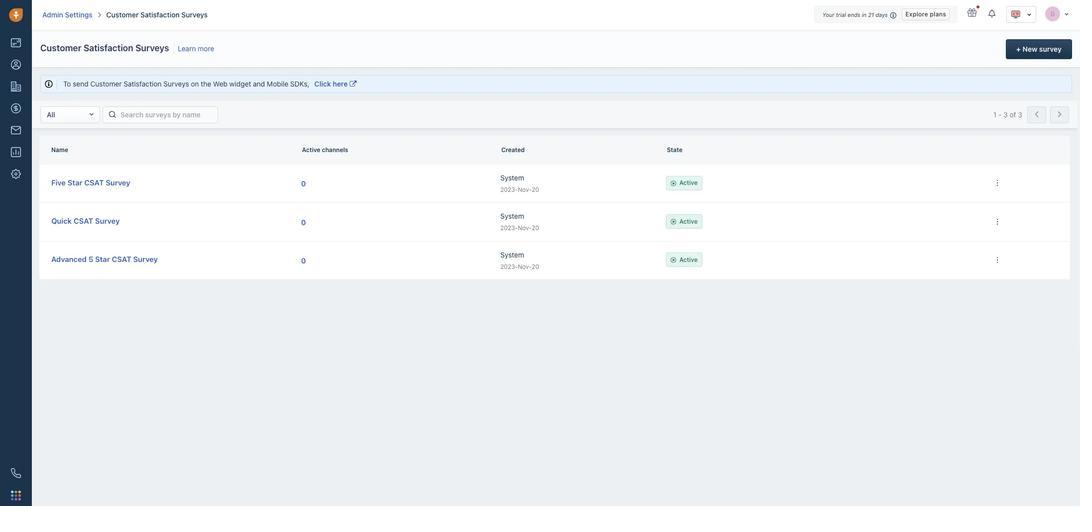 Task type: locate. For each thing, give the bounding box(es) containing it.
learn more link
[[176, 44, 214, 53]]

surveys left on
[[164, 80, 189, 88]]

1 vertical spatial satisfaction
[[84, 43, 133, 53]]

explore plans button
[[902, 8, 950, 20]]

settings
[[65, 10, 92, 19]]

to send customer satisfaction surveys on the web widget and mobile sdks,
[[63, 80, 312, 88]]

days
[[876, 11, 888, 18]]

surveys up learn more link
[[181, 10, 208, 19]]

click
[[314, 80, 331, 88]]

to
[[63, 80, 71, 88]]

your
[[823, 11, 835, 18]]

0 vertical spatial customer
[[106, 10, 139, 19]]

2 ic_arrow_down image from the left
[[1027, 11, 1032, 18]]

bell regular image
[[989, 9, 997, 18]]

external link image
[[350, 81, 357, 88]]

the
[[201, 80, 211, 88]]

1 vertical spatial surveys
[[135, 43, 169, 53]]

customer down admin settings link
[[40, 43, 81, 53]]

customer satisfaction surveys up 'learn'
[[106, 10, 208, 19]]

0 vertical spatial customer satisfaction surveys
[[106, 10, 208, 19]]

1 ic_arrow_down image from the left
[[1065, 11, 1070, 17]]

customer
[[106, 10, 139, 19], [40, 43, 81, 53], [90, 80, 122, 88]]

learn
[[178, 44, 196, 53]]

surveys
[[181, 10, 208, 19], [135, 43, 169, 53], [164, 80, 189, 88]]

admin settings
[[42, 10, 92, 19]]

1 horizontal spatial ic_arrow_down image
[[1065, 11, 1070, 17]]

admin settings link
[[42, 10, 92, 20]]

customer right settings
[[106, 10, 139, 19]]

widget
[[229, 80, 251, 88]]

1 vertical spatial customer
[[40, 43, 81, 53]]

0 horizontal spatial ic_arrow_down image
[[1027, 11, 1032, 18]]

phone image
[[11, 469, 21, 479]]

customer satisfaction surveys
[[106, 10, 208, 19], [40, 43, 169, 53]]

0 vertical spatial satisfaction
[[140, 10, 180, 19]]

trial
[[836, 11, 846, 18]]

click here
[[314, 80, 348, 88]]

admin
[[42, 10, 63, 19]]

satisfaction
[[140, 10, 180, 19], [84, 43, 133, 53], [124, 80, 162, 88]]

surveys left 'learn'
[[135, 43, 169, 53]]

customer right send
[[90, 80, 122, 88]]

+
[[1017, 45, 1021, 53]]

explore plans
[[906, 10, 947, 18]]

new
[[1023, 45, 1038, 53]]

ic_arrow_down image
[[1065, 11, 1070, 17], [1027, 11, 1032, 18]]

customer satisfaction surveys down settings
[[40, 43, 169, 53]]

plans
[[930, 10, 947, 18]]



Task type: vqa. For each thing, say whether or not it's contained in the screenshot.
New
yes



Task type: describe. For each thing, give the bounding box(es) containing it.
web
[[213, 80, 228, 88]]

on
[[191, 80, 199, 88]]

sdks,
[[290, 80, 310, 88]]

mobile
[[267, 80, 288, 88]]

0 vertical spatial surveys
[[181, 10, 208, 19]]

ic_info_icon image
[[890, 11, 897, 19]]

more
[[198, 44, 214, 53]]

explore
[[906, 10, 928, 18]]

2 vertical spatial surveys
[[164, 80, 189, 88]]

21
[[868, 11, 874, 18]]

and
[[253, 80, 265, 88]]

learn more
[[178, 44, 214, 53]]

here
[[333, 80, 348, 88]]

send
[[73, 80, 89, 88]]

click here button
[[312, 79, 360, 90]]

ends
[[848, 11, 861, 18]]

1 vertical spatial customer satisfaction surveys
[[40, 43, 169, 53]]

your trial ends in 21 days
[[823, 11, 888, 18]]

+ new survey
[[1017, 45, 1062, 53]]

2 vertical spatial satisfaction
[[124, 80, 162, 88]]

in
[[862, 11, 867, 18]]

survey
[[1040, 45, 1062, 53]]

2 vertical spatial customer
[[90, 80, 122, 88]]

phone element
[[6, 464, 26, 484]]

freshworks switcher image
[[11, 491, 21, 501]]

missing translation "unavailable" for locale "en-us" image
[[1011, 9, 1021, 19]]



